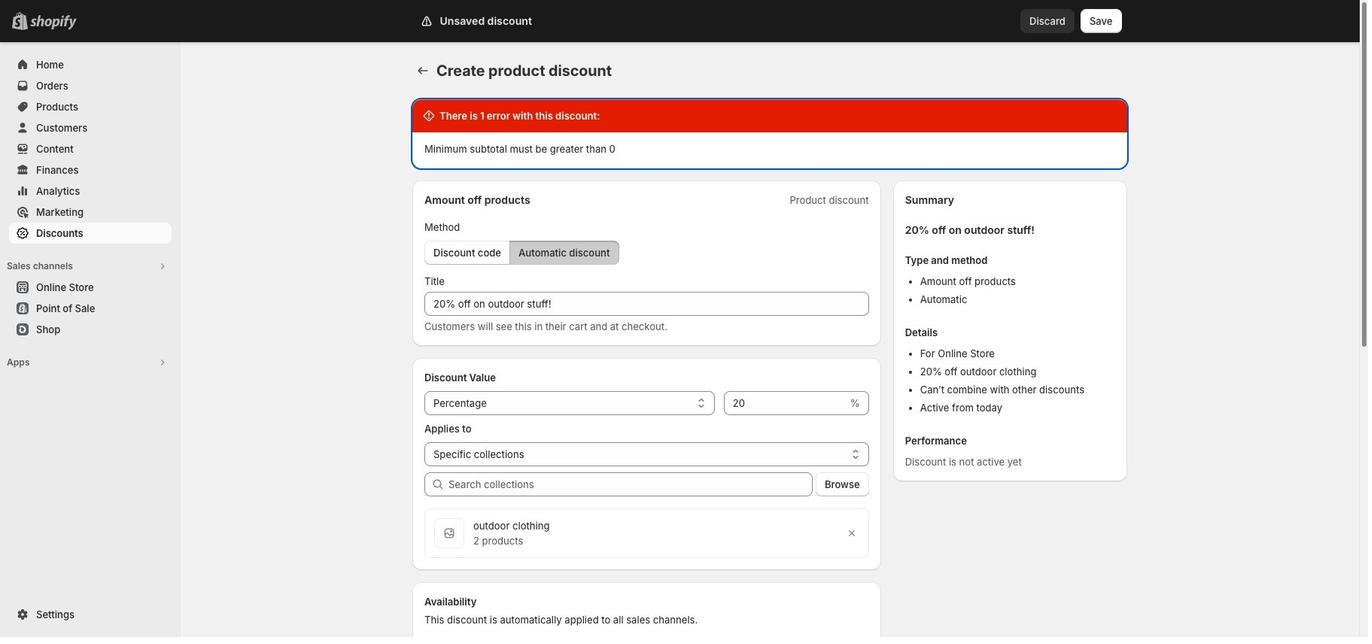 Task type: locate. For each thing, give the bounding box(es) containing it.
None text field
[[425, 292, 869, 316], [724, 391, 848, 416], [425, 292, 869, 316], [724, 391, 848, 416]]

shopify image
[[30, 15, 77, 30]]



Task type: describe. For each thing, give the bounding box(es) containing it.
Search collections text field
[[449, 473, 813, 497]]



Task type: vqa. For each thing, say whether or not it's contained in the screenshot.
the Shopify 'image'
yes



